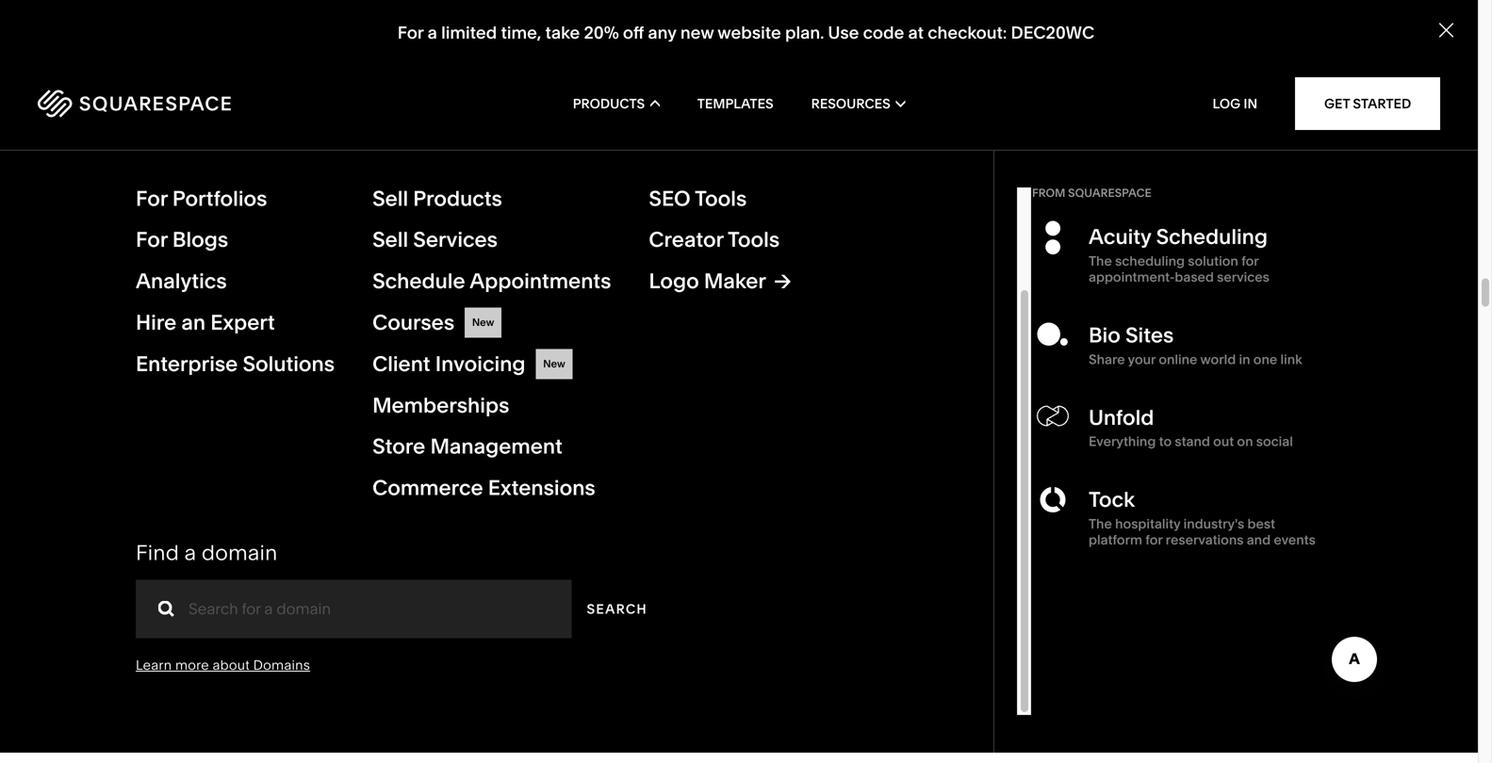 Task type: vqa. For each thing, say whether or not it's contained in the screenshot.
the right the services
yes



Task type: describe. For each thing, give the bounding box(es) containing it.
or right loss
[[860, 390, 874, 407]]

users inside analyze and learn about how the services are accessed and used, evaluate and improve our services (including by developing new products and services and managing our communications) and monitor and measure the effectiveness of our advertising. we usually do this based on anonymous, pseudonymized or aggregated information which does not identify you directly. for example, if we learn that most users of paid services use a particular integration or feature, we might wish to expand on that integration or feature.
[[811, 202, 850, 220]]

our down managing
[[692, 154, 715, 172]]

to inside protect our and others' interests, rights and property (e.g., to protect our users from abuse).
[[966, 542, 980, 560]]

1 integration from the left
[[560, 226, 634, 244]]

one
[[1254, 352, 1278, 368]]

hospitality
[[1116, 516, 1181, 532]]

0 vertical spatial law
[[603, 609, 626, 627]]

0 vertical spatial services,
[[801, 317, 863, 335]]

get started
[[1325, 96, 1412, 112]]

store
[[373, 434, 426, 459]]

services. inside ensure the security and integrity of our services. if you use the squarespace payments services through the services, in accordance with the squarespace payments terms, conduct fraud and risk monitoring, verify your identity, determine if you are eligible to use certain squarespace payments services, and investigate fraud, mitigate financial loss or other harm to you, other users or your or their end users.
[[821, 293, 883, 311]]

world
[[1201, 352, 1236, 368]]

off
[[623, 22, 644, 43]]

the down enforcement in the left bottom of the page
[[491, 681, 513, 699]]

templates
[[698, 96, 774, 112]]

requirements,
[[835, 609, 931, 627]]

other left harm
[[878, 390, 914, 407]]

developing
[[894, 106, 972, 124]]

terms, inside . comply with applicable legal requirements, such as tax and other government regulations and industry standards, contracts or law enforcement requests. if you use the squarespace payments services through the services, in accordance with the squarespace payments terms, these legal requirements include know your customer, anti-money laundering or anti- terrorism laws.
[[906, 681, 952, 699]]

for portfolios
[[136, 186, 267, 211]]

use
[[828, 22, 859, 43]]

hire
[[136, 310, 177, 335]]

or down the example, at left
[[637, 226, 651, 244]]

payments down contracts
[[838, 657, 905, 675]]

0 horizontal spatial learn
[[704, 202, 739, 220]]

services, inside . comply with applicable legal requirements, such as tax and other government regulations and industry standards, contracts or law enforcement requests. if you use the squarespace payments services through the services, in accordance with the squarespace payments terms, these legal requirements include know your customer, anti-money laundering or anti- terrorism laws.
[[517, 681, 579, 699]]

services down does
[[904, 202, 962, 220]]

a for domain
[[184, 540, 196, 566]]

0 vertical spatial that
[[743, 202, 769, 220]]

other inside . comply with applicable legal requirements, such as tax and other government regulations and industry standards, contracts or law enforcement requests. if you use the squarespace payments services through the services, in accordance with the squarespace payments terms, these legal requirements include know your customer, anti-money laundering or anti- terrorism laws.
[[491, 633, 527, 651]]

their
[[602, 414, 633, 431]]

enterprise
[[136, 351, 238, 377]]

use up verify
[[927, 293, 952, 311]]

our up advertising.
[[750, 130, 772, 148]]

link
[[1281, 352, 1303, 368]]

reservations
[[1166, 532, 1244, 548]]

and down determine
[[557, 390, 583, 407]]

evaluate
[[562, 106, 620, 124]]

managing
[[677, 130, 746, 148]]

2 integration from the left
[[935, 226, 1009, 244]]

identity,
[[491, 366, 545, 383]]

you up investigate
[[634, 366, 659, 383]]

memberships
[[373, 393, 510, 418]]

the up anonymous,
[[555, 154, 577, 172]]

property
[[868, 542, 927, 560]]

seo
[[649, 186, 691, 211]]

for a limited time, take 20% off any new website plan. use code at checkout: dec20wc
[[398, 22, 1095, 43]]

unfold
[[1089, 405, 1155, 430]]

government
[[530, 633, 614, 651]]

0 horizontal spatial services.
[[592, 82, 655, 100]]

an
[[181, 310, 206, 335]]

know
[[641, 705, 677, 723]]

extensions
[[488, 475, 596, 501]]

log             in
[[1213, 96, 1258, 112]]

squarespace down standards,
[[744, 657, 835, 675]]

the down industry at the bottom of page
[[718, 657, 740, 675]]

and right monitor
[[985, 130, 1011, 148]]

to inside analyze and learn about how the services are accessed and used, evaluate and improve our services (including by developing new products and services and managing our communications) and monitor and measure the effectiveness of our advertising. we usually do this based on anonymous, pseudonymized or aggregated information which does not identify you directly. for example, if we learn that most users of paid services use a particular integration or feature, we might wish to expand on that integration or feature.
[[812, 226, 825, 244]]

you up monitoring,
[[899, 293, 924, 311]]

sell products link
[[373, 184, 611, 214]]

certain
[[789, 366, 836, 383]]

this
[[900, 154, 925, 172]]

client
[[373, 351, 431, 377]]

complying
[[491, 609, 567, 627]]

1 horizontal spatial on
[[975, 154, 992, 172]]

law inside . comply with applicable legal requirements, such as tax and other government regulations and industry standards, contracts or law enforcement requests. if you use the squarespace payments services through the services, in accordance with the squarespace payments terms, these legal requirements include know your customer, anti-money laundering or anti- terrorism laws.
[[948, 633, 971, 651]]

ensure
[[555, 293, 602, 311]]

our inside ensure the security and integrity of our services. if you use the squarespace payments services through the services, in accordance with the squarespace payments terms, conduct fraud and risk monitoring, verify your identity, determine if you are eligible to use certain squarespace payments services, and investigate fraud, mitigate financial loss or other harm to you, other users or your or their end users.
[[795, 293, 818, 311]]

based inside analyze and learn about how the services are accessed and used, evaluate and improve our services (including by developing new products and services and managing our communications) and monitor and measure the effectiveness of our advertising. we usually do this based on anonymous, pseudonymized or aggregated information which does not identify you directly. for example, if we learn that most users of paid services use a particular integration or feature, we might wish to expand on that integration or feature.
[[928, 154, 971, 172]]

security
[[631, 293, 685, 311]]

services up the developing
[[885, 82, 944, 100]]

through inside ensure the security and integrity of our services. if you use the squarespace payments services through the services, in accordance with the squarespace payments terms, conduct fraud and risk monitoring, verify your identity, determine if you are eligible to use certain squarespace payments services, and investigate fraud, mitigate financial loss or other harm to you, other users or your or their end users.
[[718, 317, 772, 335]]

. comply with applicable legal requirements, such as tax and other government regulations and industry standards, contracts or law enforcement requests. if you use the squarespace payments services through the services, in accordance with the squarespace payments terms, these legal requirements include know your customer, anti-money laundering or anti- terrorism laws.
[[491, 609, 1044, 747]]

your right verify
[[984, 342, 1014, 359]]

management
[[430, 434, 563, 459]]

are inside analyze and learn about how the services are accessed and used, evaluate and improve our services (including by developing new products and services and managing our communications) and monitor and measure the effectiveness of our advertising. we usually do this based on anonymous, pseudonymized or aggregated information which does not identify you directly. for example, if we learn that most users of paid services use a particular integration or feature, we might wish to expand on that integration or feature.
[[948, 82, 970, 100]]

users inside protect our and others' interests, rights and property (e.g., to protect our users from abuse).
[[517, 566, 556, 584]]

the up customer,
[[716, 681, 738, 699]]

1 vertical spatial we
[[710, 226, 730, 244]]

the right ensure
[[605, 293, 627, 311]]

include
[[587, 705, 637, 723]]

feature.
[[491, 251, 543, 268]]

with inside ensure the security and integrity of our services. if you use the squarespace payments services through the services, in accordance with the squarespace payments terms, conduct fraud and risk monitoring, verify your identity, determine if you are eligible to use certain squarespace payments services, and investigate fraud, mitigate financial loss or other harm to you, other users or your or their end users.
[[969, 317, 997, 335]]

by
[[874, 106, 890, 124]]

with down regulations
[[684, 681, 712, 699]]

or right seo at left
[[693, 178, 707, 196]]

regulations
[[618, 633, 695, 651]]

wish
[[777, 226, 808, 244]]

analyze and learn about how the services are accessed and used, evaluate and improve our services (including by developing new products and services and managing our communications) and monitor and measure the effectiveness of our advertising. we usually do this based on anonymous, pseudonymized or aggregated information which does not identify you directly. for example, if we learn that most users of paid services use a particular integration or feature, we might wish to expand on that integration or feature.
[[491, 82, 1043, 268]]

0 horizontal spatial we
[[681, 202, 701, 220]]

with right . comply
[[690, 609, 719, 627]]

communications)
[[776, 130, 895, 148]]

for portfolios link
[[136, 184, 335, 214]]

laundering
[[868, 705, 942, 723]]

squarespace up customer,
[[742, 681, 832, 699]]

if inside analyze and learn about how the services are accessed and used, evaluate and improve our services (including by developing new products and services and managing our communications) and monitor and measure the effectiveness of our advertising. we usually do this based on anonymous, pseudonymized or aggregated information which does not identify you directly. for example, if we learn that most users of paid services use a particular integration or feature, we might wish to expand on that integration or feature.
[[669, 202, 677, 220]]

and down improve
[[647, 130, 673, 148]]

about inside 'link'
[[213, 658, 250, 674]]

and right tax
[[1015, 609, 1041, 627]]

about inside analyze and learn about how the services are accessed and used, evaluate and improve our services (including by developing new products and services and managing our communications) and monitor and measure the effectiveness of our advertising. we usually do this based on anonymous, pseudonymized or aggregated information which does not identify you directly. for example, if we learn that most users of paid services use a particular integration or feature, we might wish to expand on that integration or feature.
[[784, 82, 824, 100]]

squarespace logo link
[[38, 90, 318, 118]]

new for client invoicing
[[543, 358, 566, 370]]

sell for sell services
[[373, 227, 408, 252]]

and up this at the top right of the page
[[898, 130, 925, 148]]

requests.
[[583, 657, 646, 675]]

everything
[[1089, 434, 1156, 450]]

improving
[[491, 82, 562, 100]]

our up evaluate
[[565, 82, 588, 100]]

2 horizontal spatial of
[[853, 202, 867, 220]]

0 vertical spatial learn
[[746, 82, 780, 100]]

20%
[[584, 22, 619, 43]]

1 vertical spatial legal
[[798, 609, 832, 627]]

sell services link
[[373, 225, 611, 255]]

products inside "products" button
[[573, 96, 645, 112]]

use down fraud
[[760, 366, 785, 383]]

2 horizontal spatial legal
[[997, 681, 1031, 699]]

tax
[[990, 609, 1011, 627]]

information
[[794, 178, 873, 196]]

and up products
[[491, 106, 517, 124]]

and right analyze
[[716, 82, 742, 100]]

loss
[[829, 390, 856, 407]]

our up the complying
[[491, 566, 513, 584]]

other up rights
[[817, 499, 853, 517]]

of inside ensure the security and integrity of our services. if you use the squarespace payments services through the services, in accordance with the squarespace payments terms, conduct fraud and risk monitoring, verify your identity, determine if you are eligible to use certain squarespace payments services, and investigate fraud, mitigate financial loss or other harm to you, other users or your or their end users.
[[778, 293, 791, 311]]

the up you,
[[1001, 317, 1023, 335]]

security.
[[491, 293, 551, 311]]

services up advertising.
[[740, 106, 798, 124]]

get started link
[[1296, 77, 1441, 130]]

and left improve
[[623, 106, 650, 124]]

the up verify
[[956, 293, 978, 311]]

enforcement
[[491, 657, 579, 675]]

aggregated
[[710, 178, 791, 196]]

sell products
[[373, 186, 502, 211]]

payments up money
[[836, 681, 903, 699]]

terms, inside ensure the security and integrity of our services. if you use the squarespace payments services through the services, in accordance with the squarespace payments terms, conduct fraud and risk monitoring, verify your identity, determine if you are eligible to use certain squarespace payments services, and investigate fraud, mitigate financial loss or other harm to you, other users or your or their end users.
[[656, 342, 701, 359]]

might
[[734, 226, 774, 244]]

to up mitigate
[[743, 366, 757, 383]]

store management link
[[373, 432, 611, 462]]

the up by
[[860, 82, 882, 100]]

commerce
[[373, 475, 483, 501]]

effectiveness
[[580, 154, 671, 172]]

pseudonymized
[[578, 178, 689, 196]]

protect
[[984, 542, 1033, 560]]

accessed
[[973, 82, 1040, 100]]

users inside ensure the security and integrity of our services. if you use the squarespace payments services through the services, in accordance with the squarespace payments terms, conduct fraud and risk monitoring, verify your identity, determine if you are eligible to use certain squarespace payments services, and investigate fraud, mitigate financial loss or other harm to you, other users or your or their end users.
[[491, 414, 530, 431]]

and right rights
[[839, 542, 865, 560]]

scheduling
[[1116, 253, 1185, 269]]

and up rights
[[787, 499, 813, 517]]

are inside ensure the security and integrity of our services. if you use the squarespace payments services through the services, in accordance with the squarespace payments terms, conduct fraud and risk monitoring, verify your identity, determine if you are eligible to use certain squarespace payments services, and investigate fraud, mitigate financial loss or other harm to you, other users or your or their end users.
[[663, 366, 685, 383]]

1 horizontal spatial legal
[[856, 499, 890, 517]]

and right terms
[[937, 499, 963, 517]]

protect
[[571, 542, 620, 560]]

for for for a limited time, take 20% off any new website plan. use code at checkout: dec20wc
[[398, 22, 424, 43]]

limited
[[441, 22, 497, 43]]

to inside unfold everything to stand out on social
[[1159, 434, 1172, 450]]

improving our services.
[[491, 82, 655, 100]]

analyze
[[658, 82, 712, 100]]

portfolios
[[172, 186, 267, 211]]

feature,
[[655, 226, 707, 244]]

monitoring,
[[862, 342, 940, 359]]

services inside analyze and learn about how the services are accessed and used, evaluate and improve our services (including by developing new products and services and managing our communications) and monitor and measure the effectiveness of our advertising. we usually do this based on anonymous, pseudonymized or aggregated information which does not identify you directly. for example, if we learn that most users of paid services use a particular integration or feature, we might wish to expand on that integration or feature.
[[586, 130, 643, 148]]

or down such
[[930, 633, 944, 651]]

other right you,
[[1006, 390, 1042, 407]]

our up managing
[[714, 106, 736, 124]]

or down identify
[[1013, 226, 1027, 244]]

seo tools link
[[649, 184, 848, 214]]



Task type: locate. For each thing, give the bounding box(es) containing it.
a inside analyze and learn about how the services are accessed and used, evaluate and improve our services (including by developing new products and services and managing our communications) and monitor and measure the effectiveness of our advertising. we usually do this based on anonymous, pseudonymized or aggregated information which does not identify you directly. for example, if we learn that most users of paid services use a particular integration or feature, we might wish to expand on that integration or feature.
[[994, 202, 1003, 220]]

users.
[[667, 414, 709, 431]]

hire an expert
[[136, 310, 275, 335]]

services inside . comply with applicable legal requirements, such as tax and other government regulations and industry standards, contracts or law enforcement requests. if you use the squarespace payments services through the services, in accordance with the squarespace payments terms, these legal requirements include know your customer, anti-money laundering or anti- terrorism laws.
[[909, 657, 968, 675]]

0 vertical spatial new
[[681, 22, 714, 43]]

schedule
[[373, 268, 465, 294]]

third
[[491, 457, 527, 474]]

sell up sell services
[[373, 186, 408, 211]]

resources
[[812, 96, 891, 112]]

1 horizontal spatial law
[[948, 633, 971, 651]]

services down sell products
[[413, 227, 498, 252]]

1 horizontal spatial services.
[[821, 293, 883, 311]]

stand
[[1175, 434, 1211, 450]]

if up investigate
[[623, 366, 631, 383]]

our up abuse).
[[623, 542, 646, 560]]

services inside acuity scheduling the scheduling solution for appointment-based services
[[1217, 269, 1270, 285]]

that down does
[[905, 226, 932, 244]]

0 horizontal spatial anti-
[[786, 705, 817, 723]]

unfold everything to stand out on social
[[1089, 405, 1294, 450]]

1 horizontal spatial based
[[1175, 269, 1214, 285]]

learn more about domains link
[[136, 654, 310, 678]]

for right directly.
[[577, 202, 599, 220]]

1 vertical spatial through
[[971, 657, 1025, 675]]

services up these
[[909, 657, 968, 675]]

services. up risk on the right of page
[[821, 293, 883, 311]]

analytics link
[[136, 266, 335, 297]]

scheduling
[[1157, 224, 1268, 249]]

learn up creator tools
[[704, 202, 739, 220]]

the down acuity on the top
[[1089, 253, 1113, 269]]

industry's
[[1184, 516, 1245, 532]]

are up fraud,
[[663, 366, 685, 383]]

0 vertical spatial if
[[669, 202, 677, 220]]

usually
[[827, 154, 875, 172]]

to left you,
[[957, 390, 970, 407]]

squarespace up identity,
[[491, 342, 582, 359]]

applicable
[[722, 609, 795, 627]]

terms,
[[656, 342, 701, 359], [906, 681, 952, 699]]

1 horizontal spatial new
[[975, 106, 1004, 124]]

how
[[827, 82, 856, 100]]

new down ensure
[[543, 358, 566, 370]]

products up sell services
[[413, 186, 502, 211]]

and up the certain
[[804, 342, 831, 359]]

2 sell from the top
[[373, 227, 408, 252]]

learn down website
[[746, 82, 780, 100]]

tools down seo tools link
[[728, 227, 780, 252]]

0 vertical spatial products
[[573, 96, 645, 112]]

accordance up monitoring,
[[883, 317, 965, 335]]

1 vertical spatial are
[[663, 366, 685, 383]]

end
[[637, 414, 663, 431]]

1 vertical spatial in
[[1239, 352, 1251, 368]]

find a domain
[[136, 540, 278, 566]]

to right wish
[[812, 226, 825, 244]]

0 horizontal spatial legal
[[798, 609, 832, 627]]

client invoicing
[[373, 351, 526, 377]]

0 vertical spatial a
[[428, 22, 437, 43]]

1 anti- from the left
[[786, 705, 817, 723]]

for inside acuity scheduling the scheduling solution for appointment-based services
[[1242, 253, 1259, 269]]

your up third party relationships.
[[551, 414, 581, 431]]

based
[[928, 154, 971, 172], [1175, 269, 1214, 285]]

for right solution
[[1242, 253, 1259, 269]]

sites
[[1126, 322, 1174, 348]]

1 vertical spatial sell
[[373, 227, 408, 252]]

1 horizontal spatial if
[[887, 293, 895, 311]]

1 horizontal spatial accordance
[[883, 317, 965, 335]]

tools for creator tools
[[728, 227, 780, 252]]

0 horizontal spatial through
[[718, 317, 772, 335]]

financial
[[768, 390, 825, 407]]

1 vertical spatial if
[[650, 657, 658, 675]]

about left how
[[784, 82, 824, 100]]

squarespace logo image
[[38, 90, 231, 118]]

commerce extensions link
[[373, 473, 611, 504]]

best
[[1248, 516, 1276, 532]]

fraud,
[[665, 390, 704, 407]]

with up government
[[570, 609, 599, 627]]

0 horizontal spatial a
[[184, 540, 196, 566]]

not
[[959, 178, 981, 196]]

are
[[948, 82, 970, 100], [663, 366, 685, 383]]

terms, up eligible
[[656, 342, 701, 359]]

1 horizontal spatial learn
[[746, 82, 780, 100]]

2 vertical spatial users
[[517, 566, 556, 584]]

1 vertical spatial services
[[1217, 269, 1270, 285]]

paid
[[870, 202, 900, 220]]

store management
[[373, 434, 563, 459]]

0 vertical spatial new
[[472, 316, 495, 329]]

0 horizontal spatial in
[[582, 681, 595, 699]]

or down these
[[945, 705, 959, 723]]

checkout:
[[928, 22, 1007, 43]]

1 sell from the top
[[373, 186, 408, 211]]

if down regulations
[[650, 657, 658, 675]]

accordance up know
[[598, 681, 680, 699]]

squarespace down the security.
[[491, 317, 582, 335]]

new for courses
[[472, 316, 495, 329]]

the down tock
[[1089, 516, 1113, 532]]

1 horizontal spatial in
[[867, 317, 879, 335]]

for blogs
[[136, 227, 228, 252]]

2 vertical spatial services,
[[517, 681, 579, 699]]

0 vertical spatial services.
[[592, 82, 655, 100]]

use inside . comply with applicable legal requirements, such as tax and other government regulations and industry standards, contracts or law enforcement requests. if you use the squarespace payments services through the services, in accordance with the squarespace payments terms, these legal requirements include know your customer, anti-money laundering or anti- terrorism laws.
[[690, 657, 715, 675]]

through inside . comply with applicable legal requirements, such as tax and other government regulations and industry standards, contracts or law enforcement requests. if you use the squarespace payments services through the services, in accordance with the squarespace payments terms, these legal requirements include know your customer, anti-money laundering or anti- terrorism laws.
[[971, 657, 1025, 675]]

tock
[[1089, 487, 1135, 513]]

in inside . comply with applicable legal requirements, such as tax and other government regulations and industry standards, contracts or law enforcement requests. if you use the squarespace payments services through the services, in accordance with the squarespace payments terms, these legal requirements include know your customer, anti-money laundering or anti- terrorism laws.
[[582, 681, 595, 699]]

does
[[921, 178, 955, 196]]

0 horizontal spatial terms,
[[656, 342, 701, 359]]

services. up evaluate
[[592, 82, 655, 100]]

hire an expert link
[[136, 308, 335, 338]]

in inside ensure the security and integrity of our services. if you use the squarespace payments services through the services, in accordance with the squarespace payments terms, conduct fraud and risk monitoring, verify your identity, determine if you are eligible to use certain squarespace payments services, and investigate fraud, mitigate financial loss or other harm to you, other users or your or their end users.
[[867, 317, 879, 335]]

for inside analyze and learn about how the services are accessed and used, evaluate and improve our services (including by developing new products and services and managing our communications) and monitor and measure the effectiveness of our advertising. we usually do this based on anonymous, pseudonymized or aggregated information which does not identify you directly. for example, if we learn that most users of paid services use a particular integration or feature, we might wish to expand on that integration or feature.
[[577, 202, 599, 220]]

payments down verify
[[934, 366, 1001, 383]]

2 vertical spatial of
[[778, 293, 791, 311]]

0 horizontal spatial integration
[[560, 226, 634, 244]]

1 vertical spatial law
[[948, 633, 971, 651]]

for inside tock the hospitality industry's best platform for reservations and events
[[1146, 532, 1163, 548]]

you down regulations
[[661, 657, 686, 675]]

or up party
[[534, 414, 548, 431]]

law down abuse).
[[603, 609, 626, 627]]

code
[[863, 22, 905, 43]]

payments up determine
[[585, 342, 652, 359]]

1 horizontal spatial about
[[784, 82, 824, 100]]

0 horizontal spatial for
[[1146, 532, 1163, 548]]

0 horizontal spatial of
[[675, 154, 688, 172]]

0 vertical spatial the
[[1089, 253, 1113, 269]]

accordance inside . comply with applicable legal requirements, such as tax and other government regulations and industry standards, contracts or law enforcement requests. if you use the squarespace payments services through the services, in accordance with the squarespace payments terms, these legal requirements include know your customer, anti-money laundering or anti- terrorism laws.
[[598, 681, 680, 699]]

use down regulations
[[690, 657, 715, 675]]

0 horizontal spatial if
[[623, 366, 631, 383]]

on up not
[[975, 154, 992, 172]]

based inside acuity scheduling the scheduling solution for appointment-based services
[[1175, 269, 1214, 285]]

schedule appointments
[[373, 268, 611, 294]]

0 horizontal spatial about
[[213, 658, 250, 674]]

for for for portfolios
[[136, 186, 168, 211]]

in inside "bio sites share your online world in one link"
[[1239, 352, 1251, 368]]

2 the from the top
[[1089, 516, 1113, 532]]

tools
[[695, 186, 747, 211], [728, 227, 780, 252]]

invoicing
[[435, 351, 526, 377]]

new inside analyze and learn about how the services are accessed and used, evaluate and improve our services (including by developing new products and services and managing our communications) and monitor and measure the effectiveness of our advertising. we usually do this based on anonymous, pseudonymized or aggregated information which does not identify you directly. for example, if we learn that most users of paid services use a particular integration or feature, we might wish to expand on that integration or feature.
[[975, 106, 1004, 124]]

commerce extensions
[[373, 475, 596, 501]]

1 horizontal spatial that
[[905, 226, 932, 244]]

ensure the security and integrity of our services. if you use the squarespace payments services through the services, in accordance with the squarespace payments terms, conduct fraud and risk monitoring, verify your identity, determine if you are eligible to use certain squarespace payments services, and investigate fraud, mitigate financial loss or other harm to you, other users or your or their end users.
[[491, 293, 1045, 431]]

1 vertical spatial services,
[[491, 390, 553, 407]]

services, up risk on the right of page
[[801, 317, 863, 335]]

1 vertical spatial new
[[975, 106, 1004, 124]]

0 vertical spatial services
[[586, 130, 643, 148]]

2 horizontal spatial in
[[1239, 352, 1251, 368]]

your right know
[[681, 705, 711, 723]]

learn
[[136, 658, 172, 674]]

services down security
[[656, 317, 714, 335]]

0 horizontal spatial are
[[663, 366, 685, 383]]

other down the complying
[[491, 633, 527, 651]]

take
[[546, 22, 580, 43]]

the inside tock the hospitality industry's best platform for reservations and events
[[1089, 516, 1113, 532]]

find
[[136, 540, 179, 566]]

integrity
[[719, 293, 774, 311]]

you inside analyze and learn about how the services are accessed and used, evaluate and improve our services (including by developing new products and services and managing our communications) and monitor and measure the effectiveness of our advertising. we usually do this based on anonymous, pseudonymized or aggregated information which does not identify you directly. for example, if we learn that most users of paid services use a particular integration or feature, we might wish to expand on that integration or feature.
[[491, 202, 516, 220]]

1 vertical spatial tools
[[728, 227, 780, 252]]

products inside sell products link
[[413, 186, 502, 211]]

integration down the example, at left
[[560, 226, 634, 244]]

maker
[[704, 268, 767, 294]]

1 horizontal spatial we
[[710, 226, 730, 244]]

for blogs link
[[136, 225, 335, 255]]

at
[[909, 22, 924, 43]]

0 horizontal spatial products
[[413, 186, 502, 211]]

through up these
[[971, 657, 1025, 675]]

0 vertical spatial terms,
[[656, 342, 701, 359]]

1 horizontal spatial terms,
[[906, 681, 952, 699]]

if
[[669, 202, 677, 220], [623, 366, 631, 383]]

to left stand
[[1159, 434, 1172, 450]]

services inside ensure the security and integrity of our services. if you use the squarespace payments services through the services, in accordance with the squarespace payments terms, conduct fraud and risk monitoring, verify your identity, determine if you are eligible to use certain squarespace payments services, and investigate fraud, mitigate financial loss or other harm to you, other users or your or their end users.
[[656, 317, 714, 335]]

and down evaluate
[[556, 130, 582, 148]]

a down identify
[[994, 202, 1003, 220]]

0 vertical spatial in
[[867, 317, 879, 335]]

1 horizontal spatial a
[[428, 22, 437, 43]]

squarespace down monitoring,
[[840, 366, 931, 383]]

accordance inside ensure the security and integrity of our services. if you use the squarespace payments services through the services, in accordance with the squarespace payments terms, conduct fraud and risk monitoring, verify your identity, determine if you are eligible to use certain squarespace payments services, and investigate fraud, mitigate financial loss or other harm to you, other users or your or their end users.
[[883, 317, 965, 335]]

for left limited
[[398, 22, 424, 43]]

2 vertical spatial on
[[1238, 434, 1254, 450]]

use
[[966, 202, 991, 220], [927, 293, 952, 311], [760, 366, 785, 383], [690, 657, 715, 675]]

creator tools
[[649, 227, 780, 252]]

tools for seo tools
[[695, 186, 747, 211]]

0 horizontal spatial new
[[681, 22, 714, 43]]

and inside tock the hospitality industry's best platform for reservations and events
[[1247, 532, 1271, 548]]

or left their
[[585, 414, 599, 431]]

0 vertical spatial based
[[928, 154, 971, 172]]

0 vertical spatial tools
[[695, 186, 747, 211]]

appointment-
[[1089, 269, 1175, 285]]

sell for sell products
[[373, 186, 408, 211]]

1 vertical spatial of
[[853, 202, 867, 220]]

1 horizontal spatial for
[[1242, 253, 1259, 269]]

1 vertical spatial the
[[1089, 516, 1113, 532]]

legal right these
[[997, 681, 1031, 699]]

in up monitoring,
[[867, 317, 879, 335]]

0 horizontal spatial new
[[472, 316, 495, 329]]

new
[[472, 316, 495, 329], [543, 358, 566, 370]]

2 horizontal spatial on
[[1238, 434, 1254, 450]]

1 horizontal spatial services
[[1217, 269, 1270, 285]]

we up feature,
[[681, 202, 701, 220]]

website
[[718, 22, 781, 43]]

are up the developing
[[948, 82, 970, 100]]

Search for a domain field
[[136, 580, 572, 639]]

squarespace up acuity on the top
[[1069, 186, 1152, 200]]

for right platform
[[1146, 532, 1163, 548]]

new up invoicing
[[472, 316, 495, 329]]

legal up standards,
[[798, 609, 832, 627]]

1 horizontal spatial new
[[543, 358, 566, 370]]

0 horizontal spatial law
[[603, 609, 626, 627]]

sell
[[373, 186, 408, 211], [373, 227, 408, 252]]

resources button
[[812, 66, 906, 141]]

services up 'effectiveness'
[[586, 130, 643, 148]]

0 vertical spatial legal
[[856, 499, 890, 517]]

2 horizontal spatial a
[[994, 202, 1003, 220]]

these
[[955, 681, 993, 699]]

1 horizontal spatial products
[[573, 96, 645, 112]]

protect our and others' interests, rights and property (e.g., to protect our users from abuse).
[[491, 542, 1037, 584]]

0 vertical spatial for
[[1242, 253, 1259, 269]]

expert
[[211, 310, 275, 335]]

on right 'out'
[[1238, 434, 1254, 450]]

on inside unfold everything to stand out on social
[[1238, 434, 1254, 450]]

1 vertical spatial on
[[884, 226, 902, 244]]

1 vertical spatial based
[[1175, 269, 1214, 285]]

payments down security
[[585, 317, 652, 335]]

1 vertical spatial for
[[1146, 532, 1163, 548]]

1 vertical spatial users
[[491, 414, 530, 431]]

we left the might
[[710, 226, 730, 244]]

terms, up laundering
[[906, 681, 952, 699]]

that up the might
[[743, 202, 769, 220]]

for for for blogs
[[136, 227, 168, 252]]

legal left terms
[[856, 499, 890, 517]]

started
[[1354, 96, 1412, 112]]

0 horizontal spatial accordance
[[598, 681, 680, 699]]

1 vertical spatial a
[[994, 202, 1003, 220]]

1 vertical spatial that
[[905, 226, 932, 244]]

1 horizontal spatial of
[[778, 293, 791, 311]]

1 horizontal spatial anti-
[[963, 705, 994, 723]]

creator tools link
[[649, 225, 848, 255]]

platform
[[1089, 532, 1143, 548]]

a for limited
[[428, 22, 437, 43]]

1 vertical spatial new
[[543, 358, 566, 370]]

complying with law
[[491, 609, 626, 627]]

0 vertical spatial accordance
[[883, 317, 965, 335]]

use inside analyze and learn about how the services are accessed and used, evaluate and improve our services (including by developing new products and services and managing our communications) and monitor and measure the effectiveness of our advertising. we usually do this based on anonymous, pseudonymized or aggregated information which does not identify you directly. for example, if we learn that most users of paid services use a particular integration or feature, we might wish to expand on that integration or feature.
[[966, 202, 991, 220]]

1 vertical spatial accordance
[[598, 681, 680, 699]]

policies.
[[967, 499, 1024, 517]]

you inside . comply with applicable legal requirements, such as tax and other government regulations and industry standards, contracts or law enforcement requests. if you use the squarespace payments services through the services, in accordance with the squarespace payments terms, these legal requirements include know your customer, anti-money laundering or anti- terrorism laws.
[[661, 657, 686, 675]]

requirements
[[491, 705, 583, 723]]

standards,
[[787, 633, 859, 651]]

integration down not
[[935, 226, 1009, 244]]

sell services
[[373, 227, 498, 252]]

and left industry at the bottom of page
[[698, 633, 725, 651]]

0 vertical spatial users
[[811, 202, 850, 220]]

services, down identity,
[[491, 390, 553, 407]]

1 vertical spatial if
[[623, 366, 631, 383]]

and other legal terms and policies.
[[783, 499, 1024, 517]]

1 the from the top
[[1089, 253, 1113, 269]]

0 horizontal spatial on
[[884, 226, 902, 244]]

0 vertical spatial on
[[975, 154, 992, 172]]

if inside ensure the security and integrity of our services. if you use the squarespace payments services through the services, in accordance with the squarespace payments terms, conduct fraud and risk monitoring, verify your identity, determine if you are eligible to use certain squarespace payments services, and investigate fraud, mitigate financial loss or other harm to you, other users or your or their end users.
[[623, 366, 631, 383]]

services,
[[801, 317, 863, 335], [491, 390, 553, 407], [517, 681, 579, 699]]

terms
[[894, 499, 933, 517]]

0 vertical spatial about
[[784, 82, 824, 100]]

and left "others'"
[[649, 542, 676, 560]]

if inside . comply with applicable legal requirements, such as tax and other government regulations and industry standards, contracts or law enforcement requests. if you use the squarespace payments services through the services, in accordance with the squarespace payments terms, these legal requirements include know your customer, anti-money laundering or anti- terrorism laws.
[[650, 657, 658, 675]]

0 vertical spatial of
[[675, 154, 688, 172]]

blogs
[[172, 227, 228, 252]]

services down scheduling
[[1217, 269, 1270, 285]]

use down not
[[966, 202, 991, 220]]

risk
[[834, 342, 858, 359]]

your inside "bio sites share your online world in one link"
[[1128, 352, 1156, 368]]

the inside acuity scheduling the scheduling solution for appointment-based services
[[1089, 253, 1113, 269]]

2 vertical spatial in
[[582, 681, 595, 699]]

and right security
[[689, 293, 715, 311]]

and left events at right
[[1247, 532, 1271, 548]]

1 vertical spatial learn
[[704, 202, 739, 220]]

if inside ensure the security and integrity of our services. if you use the squarespace payments services through the services, in accordance with the squarespace payments terms, conduct fraud and risk monitoring, verify your identity, determine if you are eligible to use certain squarespace payments services, and investigate fraud, mitigate financial loss or other harm to you, other users or your or their end users.
[[887, 293, 895, 311]]

1 vertical spatial about
[[213, 658, 250, 674]]

terrorism
[[491, 730, 554, 747]]

identify
[[985, 178, 1035, 196]]

payments
[[585, 317, 652, 335], [585, 342, 652, 359], [934, 366, 1001, 383], [838, 657, 905, 675], [836, 681, 903, 699]]

2 vertical spatial a
[[184, 540, 196, 566]]

solutions
[[243, 351, 335, 377]]

through down integrity
[[718, 317, 772, 335]]

your inside . comply with applicable legal requirements, such as tax and other government regulations and industry standards, contracts or law enforcement requests. if you use the squarespace payments services through the services, in accordance with the squarespace payments terms, these legal requirements include know your customer, anti-money laundering or anti- terrorism laws.
[[681, 705, 711, 723]]

out
[[1214, 434, 1234, 450]]

2 anti- from the left
[[963, 705, 994, 723]]

through
[[718, 317, 772, 335], [971, 657, 1025, 675]]

0 vertical spatial we
[[681, 202, 701, 220]]

0 vertical spatial sell
[[373, 186, 408, 211]]

the up fraud
[[776, 317, 798, 335]]



